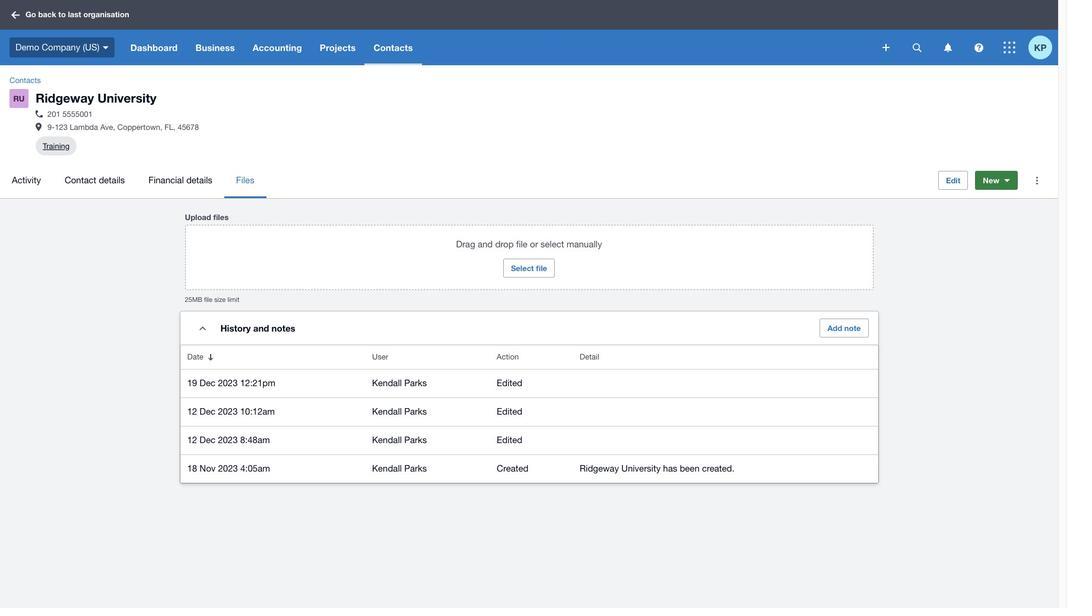 Task type: vqa. For each thing, say whether or not it's contained in the screenshot.
HISTORY
yes



Task type: describe. For each thing, give the bounding box(es) containing it.
files button
[[224, 163, 266, 198]]

size
[[214, 296, 226, 303]]

new button
[[975, 171, 1018, 190]]

created
[[497, 464, 529, 474]]

edit button
[[938, 171, 968, 190]]

dashboard link
[[122, 30, 187, 65]]

ave,
[[100, 123, 115, 132]]

contact details button
[[53, 163, 137, 198]]

kendall parks for 10:12am
[[372, 407, 427, 417]]

12 dec 2023 8:48am
[[187, 435, 270, 445]]

parks for 18 nov 2023 4:05am
[[404, 464, 427, 474]]

company
[[42, 42, 80, 52]]

9-123 lambda ave, coppertown, fl, 45678
[[47, 123, 199, 132]]

select
[[541, 239, 564, 249]]

2023 for 8:48am
[[218, 435, 238, 445]]

contact details
[[65, 175, 125, 185]]

ru
[[13, 94, 25, 103]]

kp
[[1034, 42, 1047, 53]]

select file
[[511, 264, 547, 273]]

billing address image
[[36, 123, 42, 131]]

go back to last organisation link
[[7, 4, 136, 25]]

business button
[[187, 30, 244, 65]]

upload files
[[185, 213, 229, 222]]

18 nov 2023 4:05am
[[187, 464, 270, 474]]

organisation
[[83, 10, 129, 19]]

last
[[68, 10, 81, 19]]

list of history for this document element
[[180, 346, 878, 483]]

and for drag
[[478, 239, 493, 249]]

1 horizontal spatial svg image
[[974, 43, 983, 52]]

files
[[236, 175, 254, 185]]

12:21pm
[[240, 378, 275, 388]]

edited for 12:21pm
[[497, 378, 522, 388]]

detail
[[580, 353, 599, 362]]

note
[[845, 324, 861, 333]]

add note button
[[820, 319, 869, 338]]

banner containing kp
[[0, 0, 1058, 65]]

kendall for 12 dec 2023 10:12am
[[372, 407, 402, 417]]

8:48am
[[240, 435, 270, 445]]

dashboard
[[130, 42, 178, 53]]

add note
[[828, 324, 861, 333]]

fl,
[[165, 123, 175, 132]]

12 for 12 dec 2023 10:12am
[[187, 407, 197, 417]]

demo company (us)
[[15, 42, 100, 52]]

date
[[187, 353, 203, 362]]

parks for 19 dec 2023 12:21pm
[[404, 378, 427, 388]]

kendall parks for 12:21pm
[[372, 378, 427, 388]]

9-
[[47, 123, 55, 132]]

select
[[511, 264, 534, 273]]

notes
[[272, 323, 295, 334]]

ridgeway university has been created.
[[580, 464, 735, 474]]

and for history
[[253, 323, 269, 334]]

parks for 12 dec 2023 10:12am
[[404, 407, 427, 417]]

contacts link
[[5, 75, 46, 87]]

activity button
[[0, 163, 53, 198]]

parks for 12 dec 2023 8:48am
[[404, 435, 427, 445]]

19
[[187, 378, 197, 388]]

accounting button
[[244, 30, 311, 65]]

19 dec 2023 12:21pm
[[187, 378, 275, 388]]

drag and drop file or select manually
[[456, 239, 602, 249]]

kp button
[[1029, 30, 1058, 65]]

projects
[[320, 42, 356, 53]]

123
[[55, 123, 68, 132]]

details for contact details
[[99, 175, 125, 185]]

financial details
[[149, 175, 212, 185]]

ridgeway for ridgeway university has been created.
[[580, 464, 619, 474]]

activity
[[12, 175, 41, 185]]

has
[[663, 464, 677, 474]]

10:12am
[[240, 407, 275, 417]]

toggle image
[[199, 326, 206, 330]]

4:05am
[[240, 464, 270, 474]]

edited for 10:12am
[[497, 407, 522, 417]]

projects button
[[311, 30, 365, 65]]

contacts for the contacts link
[[9, 76, 41, 85]]

edit
[[946, 176, 961, 185]]

ridgeway university
[[36, 91, 157, 106]]

manually
[[567, 239, 602, 249]]

contacts button
[[365, 30, 422, 65]]

financial
[[149, 175, 184, 185]]

2023 for 12:21pm
[[218, 378, 238, 388]]

kendall parks for 8:48am
[[372, 435, 427, 445]]

1 horizontal spatial file
[[516, 239, 528, 249]]

dec for 19 dec 2023 12:21pm
[[200, 378, 215, 388]]

18
[[187, 464, 197, 474]]

or
[[530, 239, 538, 249]]

201 5555001
[[47, 110, 93, 119]]

select file button
[[503, 259, 555, 278]]

svg image inside go back to last organisation link
[[11, 11, 20, 19]]

201
[[47, 110, 60, 119]]

business
[[196, 42, 235, 53]]

25mb
[[185, 296, 202, 303]]



Task type: locate. For each thing, give the bounding box(es) containing it.
1 horizontal spatial ridgeway
[[580, 464, 619, 474]]

kendall for 18 nov 2023 4:05am
[[372, 464, 402, 474]]

files
[[213, 213, 229, 222]]

kendall
[[372, 378, 402, 388], [372, 407, 402, 417], [372, 435, 402, 445], [372, 464, 402, 474]]

2023 left the 8:48am
[[218, 435, 238, 445]]

file for select file
[[536, 264, 547, 273]]

2023 right nov
[[218, 464, 238, 474]]

financial details button
[[137, 163, 224, 198]]

dec
[[200, 378, 215, 388], [200, 407, 215, 417], [200, 435, 215, 445]]

3 parks from the top
[[404, 435, 427, 445]]

1 horizontal spatial contacts
[[374, 42, 413, 53]]

2023
[[218, 378, 238, 388], [218, 407, 238, 417], [218, 435, 238, 445], [218, 464, 238, 474]]

contacts for the contacts popup button
[[374, 42, 413, 53]]

0 horizontal spatial and
[[253, 323, 269, 334]]

banner
[[0, 0, 1058, 65]]

1 parks from the top
[[404, 378, 427, 388]]

1 vertical spatial file
[[536, 264, 547, 273]]

file
[[516, 239, 528, 249], [536, 264, 547, 273], [204, 296, 212, 303]]

2 horizontal spatial file
[[536, 264, 547, 273]]

3 kendall parks from the top
[[372, 435, 427, 445]]

university inside list of history for this document element
[[622, 464, 661, 474]]

1 2023 from the top
[[218, 378, 238, 388]]

0 horizontal spatial svg image
[[883, 44, 890, 51]]

0 horizontal spatial ridgeway
[[36, 91, 94, 106]]

4 kendall parks from the top
[[372, 464, 427, 474]]

1 vertical spatial university
[[622, 464, 661, 474]]

contact
[[65, 175, 96, 185]]

and left drop
[[478, 239, 493, 249]]

1 kendall parks from the top
[[372, 378, 427, 388]]

1 horizontal spatial university
[[622, 464, 661, 474]]

1 12 from the top
[[187, 407, 197, 417]]

demo
[[15, 42, 39, 52]]

nov
[[200, 464, 216, 474]]

kendall for 19 dec 2023 12:21pm
[[372, 378, 402, 388]]

ridgeway inside list of history for this document element
[[580, 464, 619, 474]]

file for 25mb file size limit
[[204, 296, 212, 303]]

1 horizontal spatial and
[[478, 239, 493, 249]]

user
[[372, 353, 388, 362]]

12 dec 2023 10:12am
[[187, 407, 275, 417]]

limit
[[227, 296, 239, 303]]

12 for 12 dec 2023 8:48am
[[187, 435, 197, 445]]

0 horizontal spatial contacts
[[9, 76, 41, 85]]

edited for 8:48am
[[497, 435, 522, 445]]

back
[[38, 10, 56, 19]]

1 vertical spatial ridgeway
[[580, 464, 619, 474]]

3 edited from the top
[[497, 435, 522, 445]]

parks
[[404, 378, 427, 388], [404, 407, 427, 417], [404, 435, 427, 445], [404, 464, 427, 474]]

3 2023 from the top
[[218, 435, 238, 445]]

0 vertical spatial dec
[[200, 378, 215, 388]]

action button
[[490, 346, 573, 369]]

kendall for 12 dec 2023 8:48am
[[372, 435, 402, 445]]

ridgeway
[[36, 91, 94, 106], [580, 464, 619, 474]]

1 edited from the top
[[497, 378, 522, 388]]

0 horizontal spatial details
[[99, 175, 125, 185]]

toggle button
[[191, 316, 215, 340]]

accounting
[[253, 42, 302, 53]]

coppertown,
[[117, 123, 162, 132]]

actions menu image
[[1025, 169, 1049, 192]]

2 2023 from the top
[[218, 407, 238, 417]]

0 vertical spatial contacts
[[374, 42, 413, 53]]

0 vertical spatial ridgeway
[[36, 91, 94, 106]]

0 horizontal spatial file
[[204, 296, 212, 303]]

been
[[680, 464, 700, 474]]

created.
[[702, 464, 735, 474]]

(us)
[[83, 42, 100, 52]]

2023 for 4:05am
[[218, 464, 238, 474]]

add
[[828, 324, 842, 333]]

2 vertical spatial file
[[204, 296, 212, 303]]

contacts
[[374, 42, 413, 53], [9, 76, 41, 85]]

2 parks from the top
[[404, 407, 427, 417]]

1 vertical spatial edited
[[497, 407, 522, 417]]

25mb file size limit
[[185, 296, 239, 303]]

1 vertical spatial dec
[[200, 407, 215, 417]]

phone number image
[[36, 110, 43, 118]]

2 vertical spatial dec
[[200, 435, 215, 445]]

and left the "notes"
[[253, 323, 269, 334]]

12
[[187, 407, 197, 417], [187, 435, 197, 445]]

edited
[[497, 378, 522, 388], [497, 407, 522, 417], [497, 435, 522, 445]]

go back to last organisation
[[26, 10, 129, 19]]

menu
[[0, 163, 929, 198]]

dec right 19 on the left
[[200, 378, 215, 388]]

drag
[[456, 239, 475, 249]]

2 12 from the top
[[187, 435, 197, 445]]

0 vertical spatial university
[[97, 91, 157, 106]]

3 dec from the top
[[200, 435, 215, 445]]

2023 up the 12 dec 2023 10:12am
[[218, 378, 238, 388]]

history and notes
[[221, 323, 295, 334]]

svg image inside demo company (us) 'popup button'
[[103, 46, 108, 49]]

details right financial
[[186, 175, 212, 185]]

date button
[[180, 346, 365, 369]]

dec up 12 dec 2023 8:48am
[[200, 407, 215, 417]]

demo company (us) button
[[0, 30, 122, 65]]

contacts up ru
[[9, 76, 41, 85]]

1 kendall from the top
[[372, 378, 402, 388]]

1 vertical spatial 12
[[187, 435, 197, 445]]

4 kendall from the top
[[372, 464, 402, 474]]

1 vertical spatial contacts
[[9, 76, 41, 85]]

history
[[221, 323, 251, 334]]

1 details from the left
[[99, 175, 125, 185]]

kendall parks for 4:05am
[[372, 464, 427, 474]]

contacts inside popup button
[[374, 42, 413, 53]]

user button
[[365, 346, 490, 369]]

action
[[497, 353, 519, 362]]

2 dec from the top
[[200, 407, 215, 417]]

2 kendall from the top
[[372, 407, 402, 417]]

drop
[[495, 239, 514, 249]]

0 vertical spatial and
[[478, 239, 493, 249]]

file left size
[[204, 296, 212, 303]]

0 vertical spatial edited
[[497, 378, 522, 388]]

university left has
[[622, 464, 661, 474]]

3 kendall from the top
[[372, 435, 402, 445]]

upload
[[185, 213, 211, 222]]

go
[[26, 10, 36, 19]]

0 vertical spatial 12
[[187, 407, 197, 417]]

svg image
[[974, 43, 983, 52], [883, 44, 890, 51]]

45678
[[178, 123, 199, 132]]

detail button
[[573, 346, 878, 369]]

ridgeway for ridgeway university
[[36, 91, 94, 106]]

1 dec from the top
[[200, 378, 215, 388]]

details for financial details
[[186, 175, 212, 185]]

file inside button
[[536, 264, 547, 273]]

svg image
[[11, 11, 20, 19], [1004, 42, 1016, 53], [913, 43, 922, 52], [944, 43, 952, 52], [103, 46, 108, 49]]

12 up 18
[[187, 435, 197, 445]]

new
[[983, 176, 1000, 185]]

university for ridgeway university has been created.
[[622, 464, 661, 474]]

dec for 12 dec 2023 8:48am
[[200, 435, 215, 445]]

1 horizontal spatial details
[[186, 175, 212, 185]]

5555001
[[63, 110, 93, 119]]

4 parks from the top
[[404, 464, 427, 474]]

2 details from the left
[[186, 175, 212, 185]]

2 vertical spatial edited
[[497, 435, 522, 445]]

0 horizontal spatial university
[[97, 91, 157, 106]]

contacts right the projects dropdown button
[[374, 42, 413, 53]]

dec for 12 dec 2023 10:12am
[[200, 407, 215, 417]]

file left the or
[[516, 239, 528, 249]]

university for ridgeway university
[[97, 91, 157, 106]]

kendall parks
[[372, 378, 427, 388], [372, 407, 427, 417], [372, 435, 427, 445], [372, 464, 427, 474]]

0 vertical spatial file
[[516, 239, 528, 249]]

12 down 19 on the left
[[187, 407, 197, 417]]

4 2023 from the top
[[218, 464, 238, 474]]

2023 for 10:12am
[[218, 407, 238, 417]]

1 vertical spatial and
[[253, 323, 269, 334]]

lambda
[[70, 123, 98, 132]]

2 kendall parks from the top
[[372, 407, 427, 417]]

file right select
[[536, 264, 547, 273]]

training
[[43, 142, 70, 151]]

training button
[[43, 137, 70, 156]]

menu containing activity
[[0, 163, 929, 198]]

2023 up 12 dec 2023 8:48am
[[218, 407, 238, 417]]

details right the contact
[[99, 175, 125, 185]]

to
[[58, 10, 66, 19]]

2 edited from the top
[[497, 407, 522, 417]]

university up 9-123 lambda ave, coppertown, fl, 45678
[[97, 91, 157, 106]]

dec up nov
[[200, 435, 215, 445]]

details
[[99, 175, 125, 185], [186, 175, 212, 185]]



